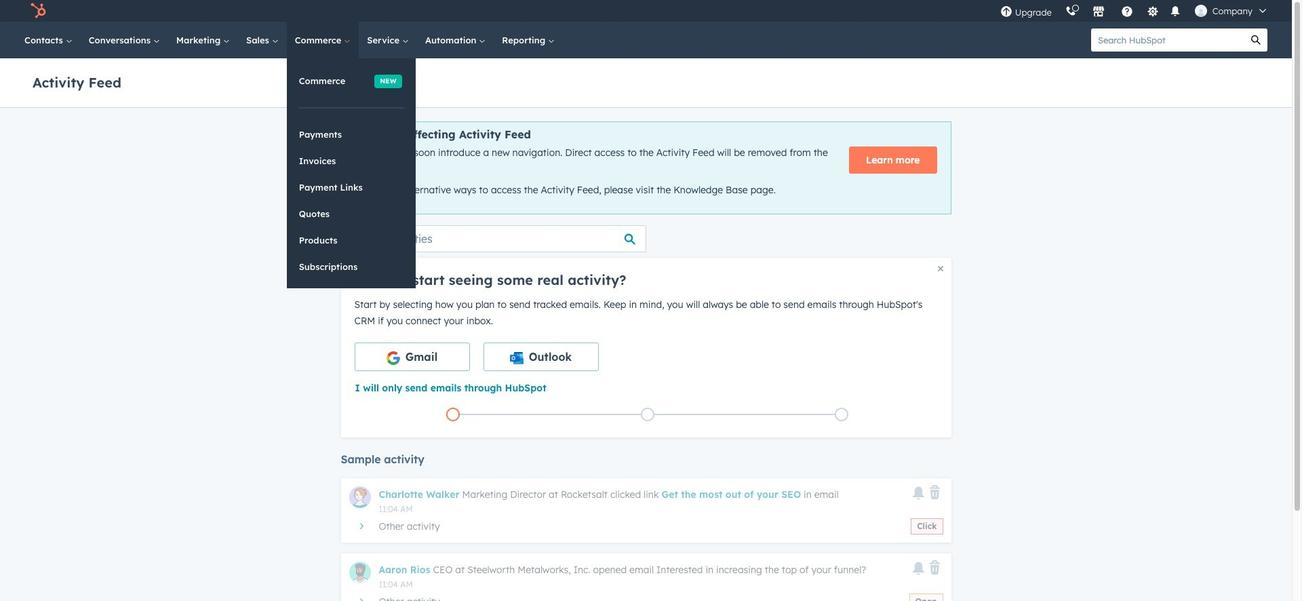 Task type: vqa. For each thing, say whether or not it's contained in the screenshot.
first PM from left
no



Task type: locate. For each thing, give the bounding box(es) containing it.
menu
[[994, 0, 1276, 22]]

None checkbox
[[355, 343, 470, 371], [483, 343, 599, 371], [355, 343, 470, 371], [483, 343, 599, 371]]

list
[[356, 405, 939, 424]]

Search HubSpot search field
[[1092, 28, 1245, 52]]

marketplaces image
[[1093, 6, 1105, 18]]

Search activities search field
[[341, 225, 646, 252]]

onboarding.steps.finalstep.title image
[[839, 411, 846, 419]]

commerce menu
[[287, 58, 416, 288]]

close image
[[938, 266, 944, 271]]



Task type: describe. For each thing, give the bounding box(es) containing it.
onboarding.steps.sendtrackedemailingmail.title image
[[644, 411, 651, 419]]

jacob simon image
[[1195, 5, 1208, 17]]



